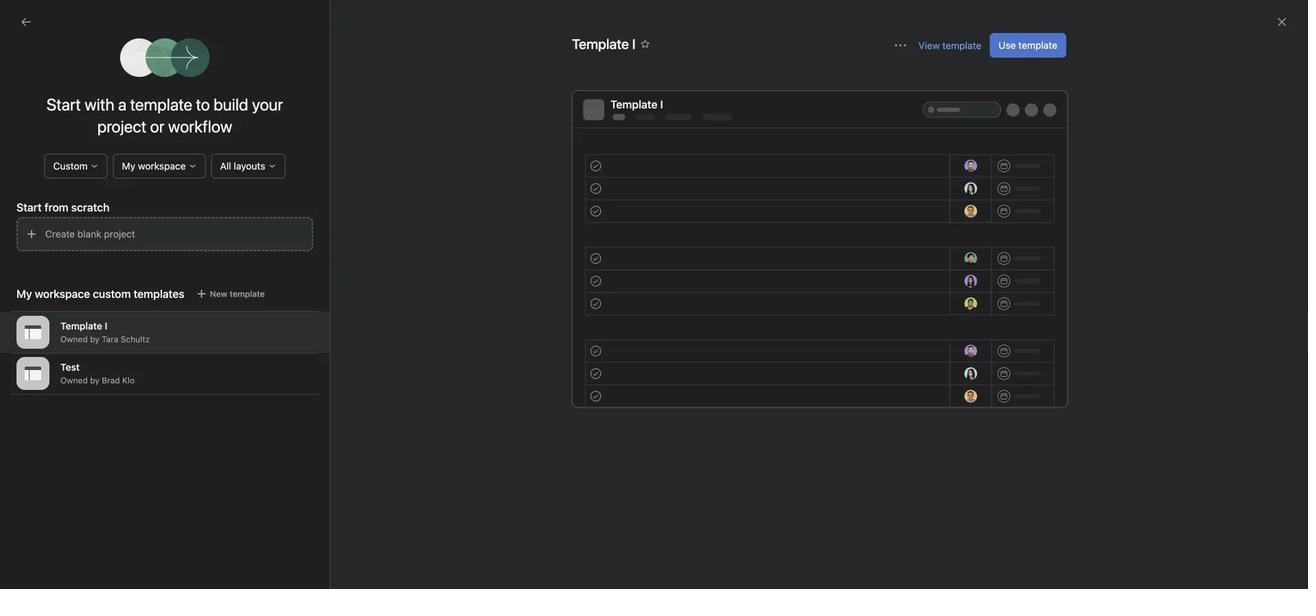 Task type: describe. For each thing, give the bounding box(es) containing it.
brad
[[102, 376, 120, 385]]

new template
[[210, 289, 265, 299]]

template for use template
[[1019, 39, 1058, 51]]

toggle project template starred status image
[[641, 40, 650, 48]]

layouts
[[234, 160, 265, 172]]

to
[[196, 95, 210, 114]]

messages button
[[75, 65, 121, 83]]

by inside template i owned by tara schultz
[[90, 335, 99, 344]]

by inside 'test owned by brad klo'
[[90, 376, 99, 385]]

schultz
[[121, 335, 150, 344]]

blank
[[77, 228, 101, 240]]

0 vertical spatial bk
[[666, 175, 677, 184]]

my workspace custom templates
[[16, 287, 184, 301]]

project inside button
[[104, 228, 135, 240]]

test
[[60, 362, 80, 373]]

my workspace
[[122, 160, 186, 172]]

test owned by brad klo
[[60, 362, 135, 385]]

co
[[694, 175, 704, 184]]

calendar button
[[138, 65, 179, 83]]

with
[[85, 95, 114, 114]]

1 vertical spatial template i
[[611, 98, 663, 111]]

8
[[710, 175, 715, 184]]

workspace for my workspace
[[138, 160, 186, 172]]

template image for template
[[25, 324, 41, 341]]

template inside start with a template to build your project or workflow
[[130, 95, 192, 114]]

all layouts
[[220, 160, 265, 172]]

calendar
[[138, 65, 179, 76]]

your
[[252, 95, 283, 114]]

owned inside 'test owned by brad klo'
[[60, 376, 88, 385]]

all layouts button
[[211, 154, 285, 179]]

my workspace button
[[113, 154, 206, 179]]

messages
[[75, 65, 121, 76]]

new send feedback
[[652, 362, 733, 372]]

go back image
[[21, 16, 32, 27]]

template i owned by tara schultz
[[60, 320, 150, 344]]

send
[[675, 362, 695, 372]]

start for start from scratch
[[16, 201, 42, 214]]

i
[[105, 320, 107, 332]]

view template link
[[919, 40, 982, 51]]

create
[[45, 228, 75, 240]]

template
[[60, 320, 102, 332]]

klo
[[122, 376, 135, 385]]

template for new template
[[230, 289, 265, 299]]



Task type: locate. For each thing, give the bounding box(es) containing it.
1 vertical spatial start
[[16, 201, 42, 214]]

custom button
[[44, 154, 108, 179]]

workspace up template
[[35, 287, 90, 301]]

start for start with a template to build your project or workflow
[[47, 95, 81, 114]]

project down a
[[97, 117, 147, 136]]

template
[[1019, 39, 1058, 51], [943, 40, 982, 51], [130, 95, 192, 114], [230, 289, 265, 299]]

custom
[[53, 160, 88, 172]]

workspace down or workflow
[[138, 160, 186, 172]]

template image left test
[[25, 365, 41, 382]]

0 vertical spatial owned
[[60, 335, 88, 344]]

my for my workspace custom templates
[[16, 287, 32, 301]]

2 by from the top
[[90, 376, 99, 385]]

template image left template
[[25, 324, 41, 341]]

custom templates
[[93, 287, 184, 301]]

1 by from the top
[[90, 335, 99, 344]]

tara
[[102, 335, 118, 344]]

start left with
[[47, 95, 81, 114]]

or
[[681, 175, 689, 184]]

1 horizontal spatial workspace
[[138, 160, 186, 172]]

1 owned from the top
[[60, 335, 88, 344]]

project
[[97, 117, 147, 136], [104, 228, 135, 240]]

list box
[[492, 5, 822, 27]]

1 horizontal spatial start
[[47, 95, 81, 114]]

bk left or
[[666, 175, 677, 184]]

or workflow
[[150, 117, 232, 136]]

0 vertical spatial project
[[97, 117, 147, 136]]

1 template image from the top
[[25, 324, 41, 341]]

start
[[47, 95, 81, 114], [16, 201, 42, 214]]

from scratch
[[44, 201, 110, 214]]

bk right "ts"
[[707, 217, 718, 226]]

a
[[118, 95, 127, 114]]

0 horizontal spatial new
[[210, 289, 227, 299]]

new
[[210, 289, 227, 299], [652, 362, 670, 372]]

new template button
[[190, 284, 271, 304]]

workspace for my workspace custom templates
[[35, 287, 90, 301]]

0 vertical spatial start
[[47, 95, 81, 114]]

add to starred image
[[113, 45, 124, 56]]

0 vertical spatial by
[[90, 335, 99, 344]]

view template
[[919, 40, 982, 51]]

send feedback link
[[675, 361, 733, 373]]

1 vertical spatial new
[[652, 362, 670, 372]]

template i
[[572, 36, 636, 52], [611, 98, 663, 111]]

start left from scratch
[[16, 201, 42, 214]]

2 owned from the top
[[60, 376, 88, 385]]

project right blank
[[104, 228, 135, 240]]

build
[[214, 95, 248, 114]]

view
[[919, 40, 940, 51]]

1 vertical spatial project
[[104, 228, 135, 240]]

1 vertical spatial by
[[90, 376, 99, 385]]

1 vertical spatial bk
[[707, 217, 718, 226]]

my
[[122, 160, 135, 172], [16, 287, 32, 301]]

by
[[90, 335, 99, 344], [90, 376, 99, 385]]

0 vertical spatial new
[[210, 289, 227, 299]]

by left the tara
[[90, 335, 99, 344]]

1 horizontal spatial bk
[[707, 217, 718, 226]]

1 vertical spatial my
[[16, 287, 32, 301]]

owned down test
[[60, 376, 88, 385]]

new for new template
[[210, 289, 227, 299]]

1 horizontal spatial my
[[122, 160, 135, 172]]

1 vertical spatial workspace
[[35, 287, 90, 301]]

0 horizontal spatial bk
[[666, 175, 677, 184]]

all
[[220, 160, 231, 172]]

2 template image from the top
[[25, 365, 41, 382]]

workspace
[[138, 160, 186, 172], [35, 287, 90, 301]]

create blank project button
[[16, 217, 313, 251]]

template image
[[25, 324, 41, 341], [25, 365, 41, 382]]

template for view template
[[943, 40, 982, 51]]

template i left toggle project template starred status icon
[[572, 36, 636, 52]]

owned inside template i owned by tara schultz
[[60, 335, 88, 344]]

start inside start with a template to build your project or workflow
[[47, 95, 81, 114]]

create blank project
[[45, 228, 135, 240]]

0 vertical spatial workspace
[[138, 160, 186, 172]]

0 horizontal spatial my
[[16, 287, 32, 301]]

use
[[999, 39, 1016, 51]]

1 horizontal spatial new
[[652, 362, 670, 372]]

start with a template to build your project or workflow
[[47, 95, 283, 136]]

1 vertical spatial owned
[[60, 376, 88, 385]]

0 vertical spatial template i
[[572, 36, 636, 52]]

0 vertical spatial my
[[122, 160, 135, 172]]

by left brad
[[90, 376, 99, 385]]

0 horizontal spatial start
[[16, 201, 42, 214]]

use template
[[999, 39, 1058, 51]]

new for new send feedback
[[652, 362, 670, 372]]

use template button
[[990, 33, 1067, 58]]

close image
[[1277, 16, 1288, 27]]

1 vertical spatial template image
[[25, 365, 41, 382]]

new inside button
[[210, 289, 227, 299]]

template i down toggle project template starred status icon
[[611, 98, 663, 111]]

bk
[[666, 175, 677, 184], [707, 217, 718, 226]]

show options image
[[895, 40, 906, 51]]

start from scratch
[[16, 201, 110, 214]]

owned down template
[[60, 335, 88, 344]]

project inside start with a template to build your project or workflow
[[97, 117, 147, 136]]

feedback
[[697, 362, 733, 372]]

my inside dropdown button
[[122, 160, 135, 172]]

0 horizontal spatial workspace
[[35, 287, 90, 301]]

my for my workspace
[[122, 160, 135, 172]]

0 vertical spatial template image
[[25, 324, 41, 341]]

workspace inside my workspace dropdown button
[[138, 160, 186, 172]]

ts
[[694, 217, 704, 226]]

template image for test
[[25, 365, 41, 382]]

owned
[[60, 335, 88, 344], [60, 376, 88, 385]]



Task type: vqa. For each thing, say whether or not it's contained in the screenshot.
Trial?
no



